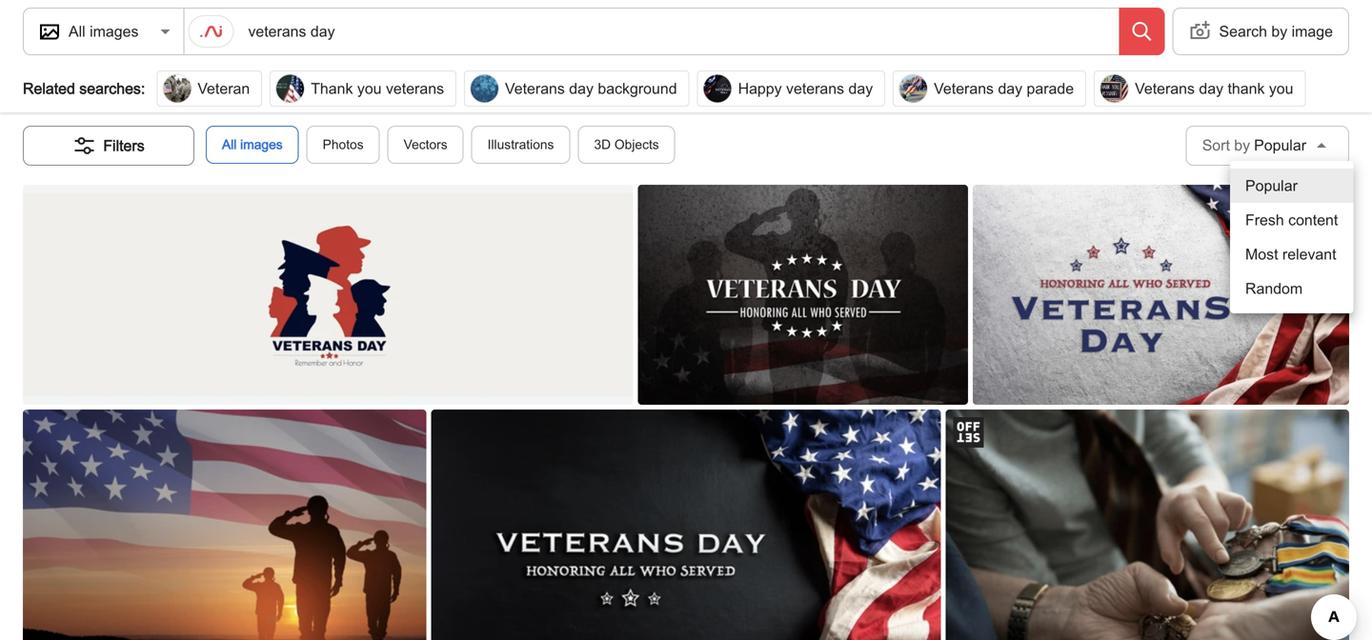 Task type: vqa. For each thing, say whether or not it's contained in the screenshot.
"objects,"
yes



Task type: describe. For each thing, give the bounding box(es) containing it.
fresh content option
[[1230, 203, 1354, 237]]

search image
[[1131, 20, 1154, 43]]

searches:
[[79, 80, 145, 97]]

asset silhouettes of soldiers saluting with veterans day honoring all who served inscription on rusty iron background. american holiday typography poster. banner, flyer, sticker, greeting card, postcard. image
[[638, 185, 970, 423]]

veterans for veterans day parade
[[934, 80, 994, 97]]

veterans day background button
[[464, 71, 690, 107]]

content
[[1289, 211, 1338, 229]]

photos
[[323, 137, 364, 152]]

vectors link
[[388, 126, 464, 164]]

day inside "button"
[[1199, 80, 1224, 97]]

1 vertical spatial 3d
[[594, 137, 611, 152]]

filters button
[[23, 126, 194, 166]]

most
[[1246, 245, 1278, 263]]

3d objects
[[594, 137, 659, 152]]

day left the veterans day parade 'icon'
[[849, 80, 873, 97]]

veterans day background link
[[460, 71, 693, 107]]

popular inside option
[[1246, 177, 1298, 194]]

parade
[[1027, 80, 1074, 97]]

veterans day parade
[[934, 80, 1074, 97]]

see veterans day stock video clips link
[[605, 91, 809, 107]]

veterans day thank you link
[[1090, 71, 1310, 107]]

veteran link
[[153, 71, 266, 107]]

veterans day thank you image
[[1100, 74, 1129, 103]]

happy veterans day button
[[697, 71, 885, 107]]

veterans day background
[[505, 80, 677, 97]]

asset grandfather showing grandson old war medals image
[[946, 410, 1351, 640]]

0 horizontal spatial and
[[211, 30, 233, 45]]

veteran
[[198, 80, 250, 97]]

photos link
[[307, 126, 380, 164]]

video
[[747, 91, 778, 107]]

0 horizontal spatial royalty-
[[166, 61, 240, 87]]

and inside veterans day royalty-free images 177,608 veterans day stock photos, 3d objects, vectors, and illustrations are available royalty-free. see veterans day stock video clips
[[356, 91, 379, 107]]

veterans day thank you button
[[1094, 71, 1306, 107]]

vectors
[[404, 137, 448, 152]]

search by image
[[1219, 22, 1333, 40]]

images inside "all images" link
[[240, 137, 283, 152]]

asset silhouettes of soldiers saluting on background of sunset or sunrise and usa flag. greeting card for veterans day, memorial day, independence day. america celebration. image
[[23, 410, 428, 640]]

illustrations link
[[471, 126, 570, 164]]

background
[[598, 80, 677, 97]]

veterans left are
[[386, 80, 444, 97]]

177,608
[[23, 91, 71, 107]]

all images
[[222, 137, 283, 152]]

illustrations
[[382, 91, 449, 107]]

objects,
[[257, 91, 303, 107]]

by for image
[[1272, 22, 1288, 40]]

illustrations
[[488, 137, 554, 152]]

grandfather showing grandson old war medals stock photo image
[[946, 410, 1351, 640]]

happy veterans day link
[[693, 71, 889, 107]]

free
[[240, 61, 279, 87]]

happy veterans day concept. american flags against a blackboard background. november 11. stock photo image
[[431, 410, 944, 640]]

images link
[[23, 30, 66, 45]]

veterans for veterans day thank you
[[1135, 80, 1195, 97]]

ai powered search image
[[200, 20, 222, 43]]

us holidays
[[304, 30, 377, 45]]

sort by popular
[[1202, 136, 1307, 154]]

2 stock from the left
[[712, 91, 743, 107]]

happy veterans day concept made from american flag and the text on dark stone background. stock photo image
[[973, 185, 1351, 423]]

thank you veterans button
[[270, 71, 457, 107]]

holidays, festivals, and events
[[93, 30, 278, 45]]

you inside button
[[357, 80, 382, 97]]

fresh content
[[1246, 211, 1338, 229]]

random option
[[1230, 272, 1354, 306]]

veterans day banner.	modern design. stock vector image
[[23, 193, 636, 413]]

veterans day parade link
[[889, 71, 1090, 107]]

us
[[304, 30, 323, 45]]

happy veterans day image
[[703, 74, 732, 103]]

us holidays link
[[304, 30, 377, 45]]

day down day
[[129, 91, 151, 107]]

asset happy veterans day concept. american flags against a blackboard background. november 11. image
[[431, 410, 944, 640]]



Task type: locate. For each thing, give the bounding box(es) containing it.
veterans down day
[[75, 91, 125, 107]]

veteran button
[[157, 71, 262, 107]]

thank
[[311, 80, 353, 97]]

all
[[222, 137, 237, 152]]

stock
[[154, 91, 185, 107], [712, 91, 743, 107]]

veterans inside veterans day royalty-free images 177,608 veterans day stock photos, 3d objects, vectors, and illustrations are available royalty-free. see veterans day stock video clips
[[23, 61, 113, 87]]

0 horizontal spatial images
[[240, 137, 283, 152]]

royalty- right the available
[[531, 91, 575, 107]]

3d down free
[[236, 91, 253, 107]]

asset veterans day banner.	modern design. image
[[23, 177, 636, 413]]

photos,
[[189, 91, 232, 107]]

images up vectors,
[[286, 61, 359, 87]]

thank you veterans link
[[266, 71, 460, 107]]

images
[[286, 61, 359, 87], [240, 137, 283, 152]]

day
[[569, 80, 594, 97], [849, 80, 873, 97], [998, 80, 1023, 97], [1199, 80, 1224, 97], [129, 91, 151, 107], [687, 91, 708, 107]]

veterans up 177,608 on the top left of page
[[23, 61, 113, 87]]

image
[[1292, 22, 1333, 40]]

popular
[[1254, 136, 1307, 154], [1246, 177, 1298, 194]]

0 vertical spatial by
[[1272, 22, 1288, 40]]

veterans
[[386, 80, 444, 97], [786, 80, 844, 97], [75, 91, 125, 107], [632, 91, 683, 107]]

veterans for veterans day background
[[505, 80, 565, 97]]

by for popular
[[1234, 136, 1250, 154]]

popular button
[[1254, 131, 1329, 161]]

1 vertical spatial images
[[240, 137, 283, 152]]

related
[[23, 80, 75, 97]]

1 horizontal spatial images
[[286, 61, 359, 87]]

most relevant
[[1246, 245, 1337, 263]]

day left parade
[[998, 80, 1023, 97]]

events
[[237, 30, 278, 45]]

asset happy veterans day concept made from american flag and the text on dark stone background. image
[[973, 185, 1351, 423]]

by left image
[[1272, 22, 1288, 40]]

1 horizontal spatial you
[[1269, 80, 1294, 97]]

day left see
[[569, 80, 594, 97]]

list box
[[1230, 161, 1354, 314]]

veterans day parade button
[[893, 71, 1086, 107]]

are
[[452, 91, 472, 107]]

random
[[1246, 280, 1303, 297]]

sort
[[1202, 136, 1230, 154]]

images inside veterans day royalty-free images 177,608 veterans day stock photos, 3d objects, vectors, and illustrations are available royalty-free. see veterans day stock video clips
[[286, 61, 359, 87]]

0 vertical spatial and
[[211, 30, 233, 45]]

stock left video
[[712, 91, 743, 107]]

by
[[1272, 22, 1288, 40], [1234, 136, 1250, 154]]

1 horizontal spatial 3d
[[594, 137, 611, 152]]

you right thank
[[1269, 80, 1294, 97]]

popular up the fresh
[[1246, 177, 1298, 194]]

popular up popular option
[[1254, 136, 1307, 154]]

1 stock from the left
[[154, 91, 185, 107]]

all images link
[[206, 126, 299, 164]]

3d objects link
[[578, 126, 675, 164]]

search by image button
[[1173, 9, 1349, 54]]

festivals,
[[151, 30, 207, 45]]

and right "thank"
[[356, 91, 379, 107]]

veteran image
[[162, 74, 192, 103]]

happy veterans day
[[738, 80, 873, 97]]

0 horizontal spatial 3d
[[236, 91, 253, 107]]

day
[[119, 61, 159, 87]]

objects
[[615, 137, 659, 152]]

images
[[23, 30, 66, 45]]

related searches:
[[23, 80, 145, 97]]

0 horizontal spatial stock
[[154, 91, 185, 107]]

veterans day royalty-free images 177,608 veterans day stock photos, 3d objects, vectors, and illustrations are available royalty-free. see veterans day stock video clips
[[23, 61, 809, 107]]

thank you veterans image
[[276, 74, 305, 103]]

popular option
[[1230, 169, 1354, 203]]

most relevant option
[[1230, 237, 1354, 272]]

veterans inside "button"
[[1135, 80, 1195, 97]]

fresh
[[1246, 211, 1284, 229]]

free.
[[575, 91, 601, 107]]

royalty-
[[166, 61, 240, 87], [531, 91, 575, 107]]

stock down day
[[154, 91, 185, 107]]

1 horizontal spatial stock
[[712, 91, 743, 107]]

see
[[605, 91, 629, 107]]

0 vertical spatial royalty-
[[166, 61, 240, 87]]

by right sort
[[1234, 136, 1250, 154]]

and
[[211, 30, 233, 45], [356, 91, 379, 107]]

offset by shutterstock image
[[954, 418, 984, 448]]

veterans day background image
[[470, 74, 499, 103]]

2 you from the left
[[1269, 80, 1294, 97]]

1 horizontal spatial royalty-
[[531, 91, 575, 107]]

day left thank
[[1199, 80, 1224, 97]]

1 vertical spatial royalty-
[[531, 91, 575, 107]]

thank you veterans
[[311, 80, 444, 97]]

1 vertical spatial by
[[1234, 136, 1250, 154]]

happy
[[738, 80, 782, 97]]

day right background
[[687, 91, 708, 107]]

1 horizontal spatial and
[[356, 91, 379, 107]]

veterans day parade image
[[899, 74, 928, 103]]

0 vertical spatial images
[[286, 61, 359, 87]]

search
[[1219, 22, 1267, 40]]

veterans right veterans day background 'image'
[[505, 80, 565, 97]]

1 you from the left
[[357, 80, 382, 97]]

you right "thank"
[[357, 80, 382, 97]]

by inside "search by image" button
[[1272, 22, 1288, 40]]

royalty- up "photos,"
[[166, 61, 240, 87]]

list box containing popular
[[1230, 161, 1354, 314]]

silhouettes of soldiers saluting with veterans day honoring all who served inscription on rusty iron background. american holiday typography poster. banner, flyer, sticker, greeting card, postcard. stock photo image
[[638, 185, 970, 423]]

3d left objects
[[594, 137, 611, 152]]

vectors,
[[306, 91, 353, 107]]

veterans
[[23, 61, 113, 87], [505, 80, 565, 97], [934, 80, 994, 97], [1135, 80, 1195, 97]]

1 vertical spatial and
[[356, 91, 379, 107]]

1 vertical spatial popular
[[1246, 177, 1298, 194]]

3d inside veterans day royalty-free images 177,608 veterans day stock photos, 3d objects, vectors, and illustrations are available royalty-free. see veterans day stock video clips
[[236, 91, 253, 107]]

images right all
[[240, 137, 283, 152]]

veterans right see
[[632, 91, 683, 107]]

1 horizontal spatial by
[[1272, 22, 1288, 40]]

clips
[[782, 91, 809, 107]]

silhouettes of soldiers saluting on background of sunset or sunrise and usa flag. greeting card for veterans day, memorial day, independence day. america celebration. stock photo image
[[23, 410, 428, 640]]

0 horizontal spatial you
[[357, 80, 382, 97]]

0 horizontal spatial by
[[1234, 136, 1250, 154]]

0 vertical spatial popular
[[1254, 136, 1307, 154]]

you
[[357, 80, 382, 97], [1269, 80, 1294, 97]]

holidays,
[[93, 30, 148, 45]]

veterans right video
[[786, 80, 844, 97]]

veterans right veterans day thank you icon
[[1135, 80, 1195, 97]]

offset by shutterstock image
[[954, 418, 984, 448]]

thank
[[1228, 80, 1265, 97]]

holidays
[[326, 30, 377, 45]]

veterans right the veterans day parade 'icon'
[[934, 80, 994, 97]]

holidays, festivals, and events link
[[93, 30, 278, 45]]

relevant
[[1283, 245, 1337, 263]]

0 vertical spatial 3d
[[236, 91, 253, 107]]

veterans day thank you
[[1135, 80, 1294, 97]]

you inside "button"
[[1269, 80, 1294, 97]]

available
[[475, 91, 528, 107]]

and left events
[[211, 30, 233, 45]]

3d
[[236, 91, 253, 107], [594, 137, 611, 152]]

filters
[[103, 137, 145, 154]]



